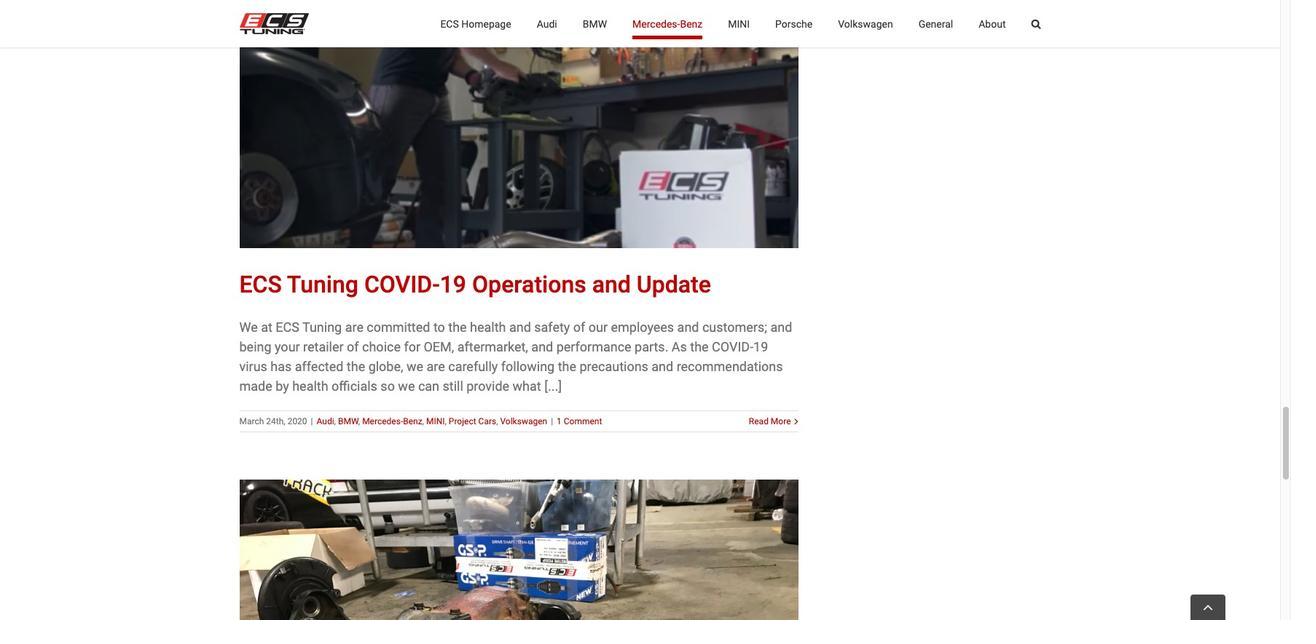 Task type: locate. For each thing, give the bounding box(es) containing it.
by
[[276, 379, 289, 394]]

still
[[443, 379, 463, 394]]

the
[[448, 320, 467, 335], [690, 339, 709, 355], [347, 359, 365, 374], [558, 359, 576, 374]]

1 horizontal spatial audi link
[[537, 0, 557, 47]]

your
[[275, 339, 300, 355]]

2 , from the left
[[358, 417, 360, 427]]

0 horizontal spatial mini link
[[426, 417, 445, 427]]

1 vertical spatial are
[[427, 359, 445, 374]]

covid-
[[364, 271, 440, 299], [712, 339, 753, 355]]

0 vertical spatial covid-
[[364, 271, 440, 299]]

1 horizontal spatial health
[[470, 320, 506, 335]]

, right '2020'
[[334, 417, 336, 427]]

1 horizontal spatial mercedes-
[[632, 18, 680, 30]]

so
[[381, 379, 395, 394]]

health up aftermarket,
[[470, 320, 506, 335]]

0 horizontal spatial bmw link
[[338, 417, 358, 427]]

1 vertical spatial volkswagen link
[[500, 417, 547, 427]]

0 horizontal spatial 19
[[440, 271, 466, 299]]

0 vertical spatial volkswagen link
[[838, 0, 893, 47]]

bmw left mercedes-benz
[[583, 18, 607, 30]]

volkswagen left 1
[[500, 417, 547, 427]]

audi right homepage
[[537, 18, 557, 30]]

1 horizontal spatial bmw link
[[583, 0, 607, 47]]

, right project
[[496, 417, 498, 427]]

volkswagen link
[[838, 0, 893, 47], [500, 417, 547, 427]]

2 | from the left
[[551, 417, 553, 427]]

are up choice at the left of the page
[[345, 320, 363, 335]]

ecs tuning covid-19 operations and update
[[239, 271, 711, 299]]

affected
[[295, 359, 343, 374]]

bmw
[[583, 18, 607, 30], [338, 417, 358, 427]]

ecs
[[440, 18, 459, 30], [239, 271, 282, 299], [276, 320, 299, 335]]

1 vertical spatial health
[[292, 379, 328, 394]]

mini link
[[728, 0, 750, 47], [426, 417, 445, 427]]

bmw link left mercedes-benz
[[583, 0, 607, 47]]

to
[[433, 320, 445, 335]]

mercedes-
[[632, 18, 680, 30], [362, 417, 403, 427]]

of
[[573, 320, 585, 335], [347, 339, 359, 355]]

0 horizontal spatial mercedes-benz link
[[362, 417, 422, 427]]

benz inside 'link'
[[680, 18, 703, 30]]

0 horizontal spatial benz
[[403, 417, 422, 427]]

audi
[[537, 18, 557, 30], [317, 417, 334, 427]]

volkswagen link left the general
[[838, 0, 893, 47]]

covid- up "committed"
[[364, 271, 440, 299]]

1 vertical spatial bmw
[[338, 417, 358, 427]]

19 down customers;
[[753, 339, 768, 355]]

customers;
[[702, 320, 767, 335]]

volkswagen
[[838, 18, 893, 30], [500, 417, 547, 427]]

1 vertical spatial of
[[347, 339, 359, 355]]

0 horizontal spatial health
[[292, 379, 328, 394]]

about
[[979, 18, 1006, 30]]

we down for
[[407, 359, 423, 374]]

mini link left porsche link
[[728, 0, 750, 47]]

builds don't take breaks: ecs sales and customer support are now available 7 days a week image
[[239, 480, 798, 621]]

read
[[749, 417, 769, 427]]

,
[[334, 417, 336, 427], [358, 417, 360, 427], [422, 417, 424, 427], [445, 417, 446, 427], [496, 417, 498, 427]]

1 horizontal spatial |
[[551, 417, 553, 427]]

0 vertical spatial mini
[[728, 18, 750, 30]]

0 vertical spatial volkswagen
[[838, 18, 893, 30]]

bmw link
[[583, 0, 607, 47], [338, 417, 358, 427]]

1 horizontal spatial benz
[[680, 18, 703, 30]]

1 vertical spatial volkswagen
[[500, 417, 547, 427]]

19 inside we at ecs tuning are committed to the health and safety of our employees and customers; and being your retailer of choice for oem, aftermarket, and performance parts. as the covid-19 virus has affected the globe, we are carefully following the precautions and recommendations made by health officials so we can still provide what [...]
[[753, 339, 768, 355]]

we at ecs tuning are committed to the health and safety of our employees and customers; and being your retailer of choice for oem, aftermarket, and performance parts. as the covid-19 virus has affected the globe, we are carefully following the precautions and recommendations made by health officials so we can still provide what [...]
[[239, 320, 792, 394]]

and right customers;
[[770, 320, 792, 335]]

1 vertical spatial bmw link
[[338, 417, 358, 427]]

1 horizontal spatial mini
[[728, 18, 750, 30]]

mini left project
[[426, 417, 445, 427]]

2 vertical spatial ecs
[[276, 320, 299, 335]]

tuning
[[287, 271, 358, 299], [302, 320, 342, 335]]

1 , from the left
[[334, 417, 336, 427]]

1 horizontal spatial mercedes-benz link
[[632, 0, 703, 47]]

covid- down customers;
[[712, 339, 753, 355]]

audi right '2020'
[[317, 417, 334, 427]]

0 vertical spatial are
[[345, 320, 363, 335]]

1 vertical spatial covid-
[[712, 339, 753, 355]]

ecs tuning logo image
[[239, 13, 309, 34]]

ecs up your
[[276, 320, 299, 335]]

and up our
[[592, 271, 631, 299]]

performance
[[556, 339, 631, 355]]

provide
[[466, 379, 509, 394]]

can
[[418, 379, 439, 394]]

1 horizontal spatial audi
[[537, 18, 557, 30]]

health
[[470, 320, 506, 335], [292, 379, 328, 394]]

audi link right '2020'
[[317, 417, 334, 427]]

being
[[239, 339, 271, 355]]

of left choice at the left of the page
[[347, 339, 359, 355]]

1 horizontal spatial mini link
[[728, 0, 750, 47]]

benz
[[680, 18, 703, 30], [403, 417, 422, 427]]

1 vertical spatial mini link
[[426, 417, 445, 427]]

1 horizontal spatial 19
[[753, 339, 768, 355]]

we right so
[[398, 379, 415, 394]]

oem,
[[424, 339, 454, 355]]

committed
[[367, 320, 430, 335]]

, down the can
[[422, 417, 424, 427]]

porsche link
[[775, 0, 813, 47]]

more
[[771, 417, 791, 427]]

0 vertical spatial benz
[[680, 18, 703, 30]]

1 horizontal spatial volkswagen link
[[838, 0, 893, 47]]

1 vertical spatial 19
[[753, 339, 768, 355]]

0 vertical spatial bmw
[[583, 18, 607, 30]]

1 vertical spatial tuning
[[302, 320, 342, 335]]

1 vertical spatial mercedes-
[[362, 417, 403, 427]]

general link
[[918, 0, 953, 47]]

, left project
[[445, 417, 446, 427]]

choice
[[362, 339, 401, 355]]

[...]
[[544, 379, 562, 394]]

| left 1
[[551, 417, 553, 427]]

ecs left homepage
[[440, 18, 459, 30]]

volkswagen left the general
[[838, 18, 893, 30]]

1 vertical spatial ecs
[[239, 271, 282, 299]]

and
[[592, 271, 631, 299], [509, 320, 531, 335], [677, 320, 699, 335], [770, 320, 792, 335], [531, 339, 553, 355], [652, 359, 673, 374]]

operations
[[472, 271, 586, 299]]

19
[[440, 271, 466, 299], [753, 339, 768, 355]]

1 vertical spatial benz
[[403, 417, 422, 427]]

0 vertical spatial of
[[573, 320, 585, 335]]

are down oem,
[[427, 359, 445, 374]]

we
[[407, 359, 423, 374], [398, 379, 415, 394]]

porsche
[[775, 18, 813, 30]]

parts.
[[635, 339, 668, 355]]

carefully
[[448, 359, 498, 374]]

2020
[[288, 417, 307, 427]]

mercedes-benz
[[632, 18, 703, 30]]

0 vertical spatial mercedes-
[[632, 18, 680, 30]]

1 horizontal spatial covid-
[[712, 339, 753, 355]]

bmw down officials
[[338, 417, 358, 427]]

mini
[[728, 18, 750, 30], [426, 417, 445, 427]]

|
[[311, 417, 313, 427], [551, 417, 553, 427]]

read more link
[[749, 415, 791, 428]]

of left our
[[573, 320, 585, 335]]

globe,
[[368, 359, 403, 374]]

bmw link down officials
[[338, 417, 358, 427]]

1 vertical spatial mini
[[426, 417, 445, 427]]

health down affected
[[292, 379, 328, 394]]

following
[[501, 359, 555, 374]]

0 vertical spatial bmw link
[[583, 0, 607, 47]]

, down officials
[[358, 417, 360, 427]]

are
[[345, 320, 363, 335], [427, 359, 445, 374]]

0 vertical spatial mercedes-benz link
[[632, 0, 703, 47]]

0 horizontal spatial |
[[311, 417, 313, 427]]

project
[[449, 417, 476, 427]]

mini link left project
[[426, 417, 445, 427]]

0 vertical spatial audi
[[537, 18, 557, 30]]

0 horizontal spatial covid-
[[364, 271, 440, 299]]

| right '2020'
[[311, 417, 313, 427]]

1 horizontal spatial volkswagen
[[838, 18, 893, 30]]

audi link
[[537, 0, 557, 47], [317, 417, 334, 427]]

volkswagen link left 1
[[500, 417, 547, 427]]

the right to
[[448, 320, 467, 335]]

19 up to
[[440, 271, 466, 299]]

audi link right homepage
[[537, 0, 557, 47]]

1
[[557, 417, 562, 427]]

1 vertical spatial audi link
[[317, 417, 334, 427]]

covid- inside we at ecs tuning are committed to the health and safety of our employees and customers; and being your retailer of choice for oem, aftermarket, and performance parts. as the covid-19 virus has affected the globe, we are carefully following the precautions and recommendations made by health officials so we can still provide what [...]
[[712, 339, 753, 355]]

0 horizontal spatial volkswagen
[[500, 417, 547, 427]]

mini left porsche link
[[728, 18, 750, 30]]

0 vertical spatial ecs
[[440, 18, 459, 30]]

0 horizontal spatial audi
[[317, 417, 334, 427]]

read more
[[749, 417, 791, 427]]

0 vertical spatial health
[[470, 320, 506, 335]]

mercedes-benz link
[[632, 0, 703, 47], [362, 417, 422, 427]]

comment
[[564, 417, 602, 427]]

1 horizontal spatial are
[[427, 359, 445, 374]]

1 horizontal spatial of
[[573, 320, 585, 335]]

ecs inside we at ecs tuning are committed to the health and safety of our employees and customers; and being your retailer of choice for oem, aftermarket, and performance parts. as the covid-19 virus has affected the globe, we are carefully following the precautions and recommendations made by health officials so we can still provide what [...]
[[276, 320, 299, 335]]

ecs up at
[[239, 271, 282, 299]]



Task type: describe. For each thing, give the bounding box(es) containing it.
3 , from the left
[[422, 417, 424, 427]]

ecs homepage
[[440, 18, 511, 30]]

march 24th, 2020 | audi , bmw , mercedes-benz , mini , project cars , volkswagen | 1 comment
[[239, 417, 602, 427]]

0 horizontal spatial volkswagen link
[[500, 417, 547, 427]]

1 comment link
[[557, 417, 602, 427]]

0 horizontal spatial mercedes-
[[362, 417, 403, 427]]

officials
[[332, 379, 377, 394]]

and down the safety
[[531, 339, 553, 355]]

ecs for ecs homepage
[[440, 18, 459, 30]]

we
[[239, 320, 258, 335]]

for
[[404, 339, 420, 355]]

the up [...]
[[558, 359, 576, 374]]

1 vertical spatial mercedes-benz link
[[362, 417, 422, 427]]

0 vertical spatial tuning
[[287, 271, 358, 299]]

what
[[513, 379, 541, 394]]

the right as
[[690, 339, 709, 355]]

project cars link
[[449, 417, 496, 427]]

made
[[239, 379, 272, 394]]

1 vertical spatial we
[[398, 379, 415, 394]]

5 , from the left
[[496, 417, 498, 427]]

and up as
[[677, 320, 699, 335]]

0 vertical spatial we
[[407, 359, 423, 374]]

as
[[672, 339, 687, 355]]

and down parts.
[[652, 359, 673, 374]]

at
[[261, 320, 272, 335]]

0 vertical spatial 19
[[440, 271, 466, 299]]

0 horizontal spatial audi link
[[317, 417, 334, 427]]

0 horizontal spatial are
[[345, 320, 363, 335]]

employees
[[611, 320, 674, 335]]

recommendations
[[677, 359, 783, 374]]

1 horizontal spatial bmw
[[583, 18, 607, 30]]

0 horizontal spatial bmw
[[338, 417, 358, 427]]

ecs for ecs tuning covid-19 operations and update
[[239, 271, 282, 299]]

precautions
[[580, 359, 648, 374]]

safety
[[534, 320, 570, 335]]

1 | from the left
[[311, 417, 313, 427]]

general
[[918, 18, 953, 30]]

about link
[[979, 0, 1006, 47]]

24th,
[[266, 417, 285, 427]]

0 horizontal spatial mini
[[426, 417, 445, 427]]

0 vertical spatial mini link
[[728, 0, 750, 47]]

0 vertical spatial audi link
[[537, 0, 557, 47]]

aftermarket,
[[457, 339, 528, 355]]

mercedes- inside 'link'
[[632, 18, 680, 30]]

cars
[[478, 417, 496, 427]]

1 vertical spatial audi
[[317, 417, 334, 427]]

ecs homepage link
[[440, 0, 511, 47]]

homepage
[[461, 18, 511, 30]]

and left the safety
[[509, 320, 531, 335]]

update
[[637, 271, 711, 299]]

the up officials
[[347, 359, 365, 374]]

4 , from the left
[[445, 417, 446, 427]]

march
[[239, 417, 264, 427]]

tuning inside we at ecs tuning are committed to the health and safety of our employees and customers; and being your retailer of choice for oem, aftermarket, and performance parts. as the covid-19 virus has affected the globe, we are carefully following the precautions and recommendations made by health officials so we can still provide what [...]
[[302, 320, 342, 335]]

ecs tuning covid-19 operations and update link
[[239, 271, 711, 299]]

retailer
[[303, 339, 344, 355]]

virus
[[239, 359, 267, 374]]

has
[[271, 359, 292, 374]]

our
[[589, 320, 608, 335]]

0 horizontal spatial of
[[347, 339, 359, 355]]

ecs tuning covid-19 operations and update image
[[239, 21, 798, 248]]



Task type: vqa. For each thing, say whether or not it's contained in the screenshot.
find at the left of page
no



